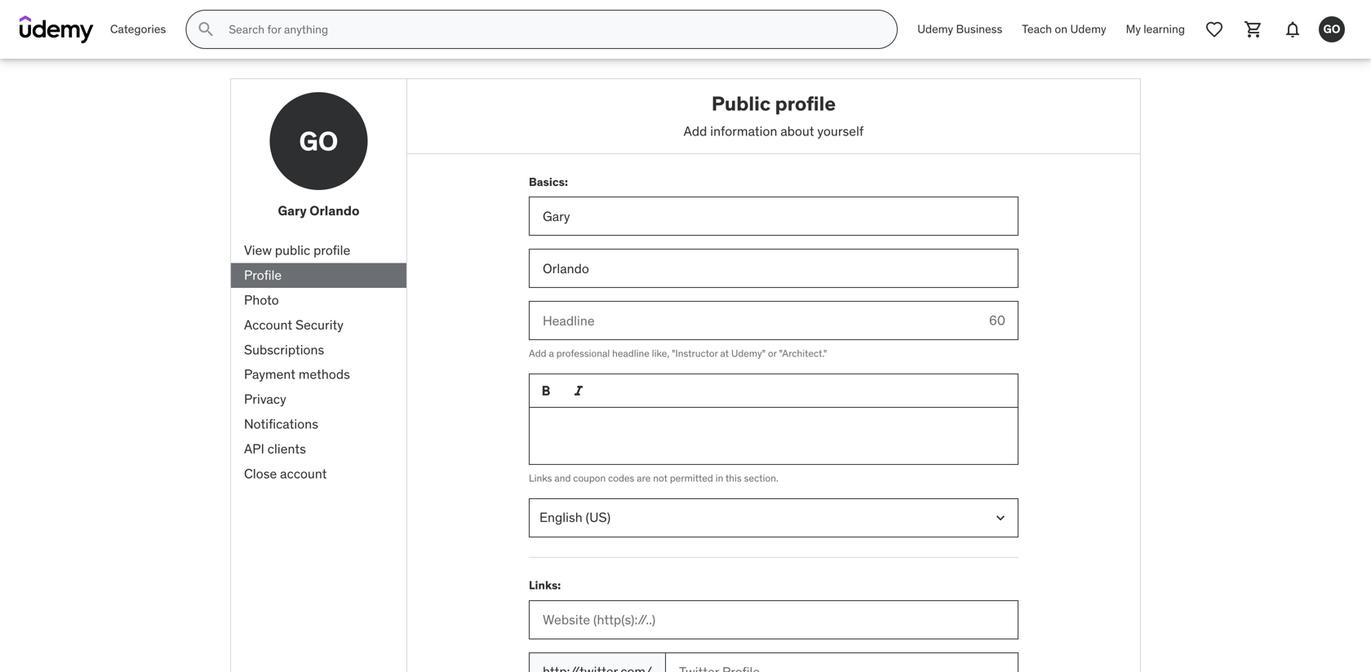 Task type: describe. For each thing, give the bounding box(es) containing it.
public
[[712, 91, 771, 116]]

payment methods link
[[231, 363, 406, 387]]

basics:
[[529, 174, 568, 189]]

categories button
[[100, 10, 176, 49]]

udemy business
[[917, 22, 1003, 36]]

go link
[[1312, 10, 1352, 49]]

First Name text field
[[529, 197, 1019, 236]]

Last Name text field
[[529, 249, 1019, 288]]

teach on udemy link
[[1012, 10, 1116, 49]]

"architect."
[[779, 347, 827, 360]]

privacy link
[[231, 387, 406, 412]]

orlando
[[310, 202, 360, 219]]

add a professional headline like, "instructor at udemy" or "architect."
[[529, 347, 827, 360]]

"instructor
[[672, 347, 718, 360]]

wishlist image
[[1205, 20, 1224, 39]]

teach on udemy
[[1022, 22, 1106, 36]]

photo link
[[231, 288, 406, 313]]

profile inside public profile add information about yourself
[[775, 91, 836, 116]]

public
[[275, 242, 310, 259]]

close account link
[[231, 462, 406, 487]]

account
[[244, 317, 292, 333]]

gary orlando
[[278, 202, 360, 219]]

security
[[295, 317, 344, 333]]

yourself
[[817, 123, 864, 139]]

payment
[[244, 366, 295, 383]]

notifications link
[[231, 412, 406, 437]]

learning
[[1144, 22, 1185, 36]]

links:
[[529, 578, 561, 593]]

methods
[[299, 366, 350, 383]]

in
[[716, 472, 723, 485]]

and
[[554, 472, 571, 485]]

Website (http(s)://..) url field
[[529, 601, 1019, 640]]

this
[[726, 472, 742, 485]]

section.
[[744, 472, 778, 485]]

profile link
[[231, 263, 406, 288]]

public profile add information about yourself
[[684, 91, 864, 139]]

photo
[[244, 292, 279, 309]]

like,
[[652, 347, 669, 360]]

api
[[244, 441, 264, 457]]

links
[[529, 472, 552, 485]]

2 udemy from the left
[[1070, 22, 1106, 36]]

bold image
[[538, 383, 554, 399]]

coupon
[[573, 472, 606, 485]]

close
[[244, 465, 277, 482]]

on
[[1055, 22, 1068, 36]]

categories
[[110, 22, 166, 36]]

my learning link
[[1116, 10, 1195, 49]]

add inside public profile add information about yourself
[[684, 123, 707, 139]]

shopping cart with 0 items image
[[1244, 20, 1263, 39]]



Task type: locate. For each thing, give the bounding box(es) containing it.
udemy business link
[[908, 10, 1012, 49]]

information
[[710, 123, 777, 139]]

0 vertical spatial add
[[684, 123, 707, 139]]

links and coupon codes are not permitted in this section.
[[529, 472, 778, 485]]

60
[[989, 312, 1006, 329]]

at
[[720, 347, 729, 360]]

subscriptions
[[244, 341, 324, 358]]

1 horizontal spatial profile
[[775, 91, 836, 116]]

add left information
[[684, 123, 707, 139]]

Search for anything text field
[[226, 16, 877, 43]]

udemy
[[917, 22, 953, 36], [1070, 22, 1106, 36]]

notifications
[[244, 416, 318, 433]]

italic image
[[571, 383, 587, 399]]

udemy left business
[[917, 22, 953, 36]]

udemy image
[[20, 16, 94, 43]]

submit search image
[[196, 20, 216, 39]]

are
[[637, 472, 651, 485]]

0 vertical spatial go
[[1323, 22, 1341, 36]]

None text field
[[529, 408, 1019, 465]]

or
[[768, 347, 777, 360]]

1 horizontal spatial add
[[684, 123, 707, 139]]

a
[[549, 347, 554, 360]]

account
[[280, 465, 327, 482]]

professional
[[556, 347, 610, 360]]

subscriptions link
[[231, 338, 406, 363]]

teach
[[1022, 22, 1052, 36]]

profile inside view public profile profile photo account security subscriptions payment methods privacy notifications api clients close account
[[313, 242, 350, 259]]

0 horizontal spatial profile
[[313, 242, 350, 259]]

view public profile profile photo account security subscriptions payment methods privacy notifications api clients close account
[[244, 242, 350, 482]]

profile
[[244, 267, 282, 284]]

api clients link
[[231, 437, 406, 462]]

0 horizontal spatial add
[[529, 347, 547, 360]]

go right the notifications image
[[1323, 22, 1341, 36]]

Headline text field
[[529, 301, 976, 341]]

udemy"
[[731, 347, 766, 360]]

clients
[[268, 441, 306, 457]]

profile up 'profile' link
[[313, 242, 350, 259]]

udemy right on in the top of the page
[[1070, 22, 1106, 36]]

not
[[653, 472, 668, 485]]

codes
[[608, 472, 634, 485]]

1 horizontal spatial go
[[1323, 22, 1341, 36]]

about
[[781, 123, 814, 139]]

profile up about
[[775, 91, 836, 116]]

Twitter Profile text field
[[665, 653, 1019, 673]]

go up gary orlando
[[299, 125, 338, 157]]

1 vertical spatial profile
[[313, 242, 350, 259]]

business
[[956, 22, 1003, 36]]

add left the a
[[529, 347, 547, 360]]

0 horizontal spatial go
[[299, 125, 338, 157]]

add
[[684, 123, 707, 139], [529, 347, 547, 360]]

udemy inside "link"
[[917, 22, 953, 36]]

0 vertical spatial profile
[[775, 91, 836, 116]]

1 horizontal spatial udemy
[[1070, 22, 1106, 36]]

view
[[244, 242, 272, 259]]

profile
[[775, 91, 836, 116], [313, 242, 350, 259]]

my
[[1126, 22, 1141, 36]]

go
[[1323, 22, 1341, 36], [299, 125, 338, 157]]

1 vertical spatial go
[[299, 125, 338, 157]]

1 udemy from the left
[[917, 22, 953, 36]]

permitted
[[670, 472, 713, 485]]

view public profile link
[[231, 238, 406, 263]]

1 vertical spatial add
[[529, 347, 547, 360]]

headline
[[612, 347, 650, 360]]

my learning
[[1126, 22, 1185, 36]]

account security link
[[231, 313, 406, 338]]

privacy
[[244, 391, 286, 408]]

gary
[[278, 202, 307, 219]]

notifications image
[[1283, 20, 1303, 39]]

0 horizontal spatial udemy
[[917, 22, 953, 36]]



Task type: vqa. For each thing, say whether or not it's contained in the screenshot.
Udemy Business link
yes



